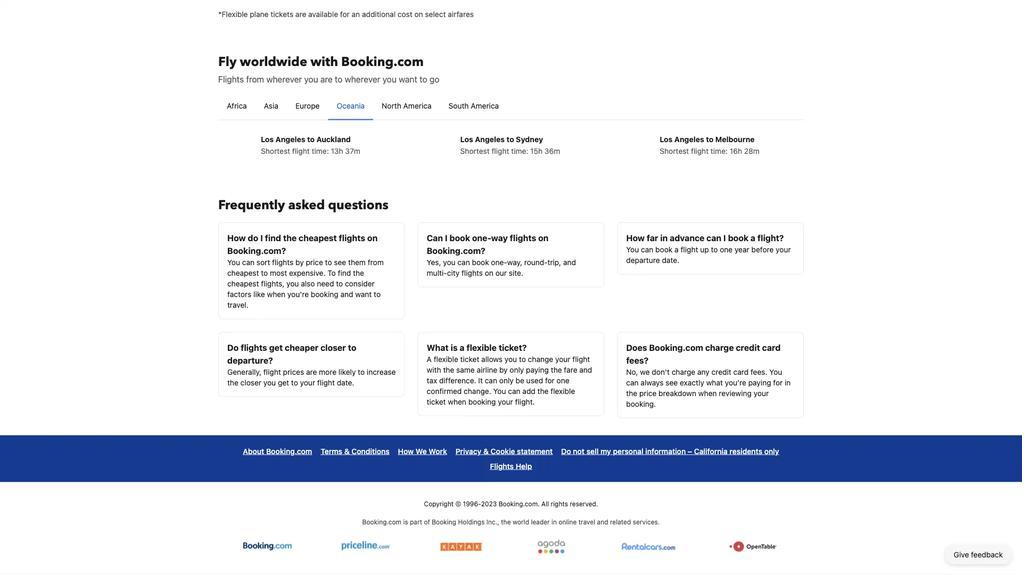 Task type: locate. For each thing, give the bounding box(es) containing it.
your up fare
[[555, 355, 571, 364]]

2 horizontal spatial angeles
[[675, 135, 704, 144]]

for inside what is a flexible ticket? a flexible ticket allows you to change your flight with the same airline by only paying the fare and tax difference. it can only be used for one confirmed change. you can add the flexible ticket when booking your flight.
[[545, 376, 555, 385]]

to left go
[[420, 74, 427, 84]]

1 horizontal spatial a
[[675, 245, 679, 254]]

to inside los angeles to melbourne shortest flight time: 16h 28m
[[706, 135, 714, 144]]

you left sort
[[227, 258, 240, 267]]

flight left 16h
[[691, 147, 709, 155]]

booking.com inside does booking.com charge credit card fees? no, we don't charge any credit card fees. you can always see exactly what you're paying for in the price breakdown when reviewing your booking.
[[649, 343, 703, 353]]

angeles inside los angeles to melbourne shortest flight time: 16h 28m
[[675, 135, 704, 144]]

0 horizontal spatial price
[[306, 258, 323, 267]]

for inside does booking.com charge credit card fees? no, we don't charge any credit card fees. you can always see exactly what you're paying for in the price breakdown when reviewing your booking.
[[773, 378, 783, 387]]

1 shortest from the left
[[261, 147, 290, 155]]

1 horizontal spatial booking
[[468, 397, 496, 406]]

do left not
[[561, 447, 571, 456]]

by up expensive.
[[296, 258, 304, 267]]

flexible down "what"
[[434, 355, 458, 364]]

& right terms
[[344, 447, 350, 456]]

1 vertical spatial charge
[[672, 368, 696, 376]]

with up "europe"
[[311, 54, 338, 71]]

1 i from the left
[[260, 233, 263, 243]]

paying down fees.
[[748, 378, 771, 387]]

1 vertical spatial flights
[[490, 462, 514, 471]]

& left cookie
[[483, 447, 489, 456]]

the right inc.,
[[501, 519, 511, 526]]

paying up used
[[526, 366, 549, 374]]

an
[[352, 10, 360, 19]]

america for south america
[[471, 101, 499, 110]]

2 horizontal spatial time:
[[711, 147, 728, 155]]

0 horizontal spatial a
[[460, 343, 465, 353]]

1 horizontal spatial flexible
[[467, 343, 497, 353]]

3 los from the left
[[660, 135, 673, 144]]

only up be
[[510, 366, 524, 374]]

you inside what is a flexible ticket? a flexible ticket allows you to change your flight with the same airline by only paying the fare and tax difference. it can only be used for one confirmed change. you can add the flexible ticket when booking your flight.
[[493, 387, 506, 396]]

how do i find the cheapest flights on booking.com? you can sort flights by price to see them from cheapest to most expensive. to find the cheapest flights, you also need to consider factors like when you're booking and want to travel.
[[227, 233, 384, 309]]

can right it
[[485, 376, 497, 385]]

0 horizontal spatial time:
[[312, 147, 329, 155]]

2 i from the left
[[445, 233, 448, 243]]

only inside 'link'
[[764, 447, 779, 456]]

want left go
[[399, 74, 417, 84]]

0 vertical spatial charge
[[705, 343, 734, 353]]

2 vertical spatial cheapest
[[227, 279, 259, 288]]

from down worldwide
[[246, 74, 264, 84]]

0 vertical spatial in
[[660, 233, 668, 243]]

from right them
[[368, 258, 384, 267]]

paying inside what is a flexible ticket? a flexible ticket allows you to change your flight with the same airline by only paying the fare and tax difference. it can only be used for one confirmed change. you can add the flexible ticket when booking your flight.
[[526, 366, 549, 374]]

1 & from the left
[[344, 447, 350, 456]]

flight inside los angeles to melbourne shortest flight time: 16h 28m
[[691, 147, 709, 155]]

you
[[626, 245, 639, 254], [227, 258, 240, 267], [770, 368, 782, 376], [493, 387, 506, 396]]

and
[[563, 258, 576, 267], [341, 290, 353, 299], [579, 366, 592, 374], [597, 519, 608, 526]]

reserved.
[[570, 500, 598, 508]]

a up same
[[460, 343, 465, 353]]

booking.com up the don't
[[649, 343, 703, 353]]

time: inside los angeles to auckland shortest flight time: 13h 37m
[[312, 147, 329, 155]]

3 time: from the left
[[711, 147, 728, 155]]

0 vertical spatial are
[[295, 10, 306, 19]]

about booking.com
[[243, 447, 312, 456]]

i right advance
[[724, 233, 726, 243]]

booking.com? up the city
[[427, 246, 485, 256]]

for right used
[[545, 376, 555, 385]]

1 horizontal spatial see
[[666, 378, 678, 387]]

flight down more
[[317, 378, 335, 387]]

shortest inside los angeles to auckland shortest flight time: 13h 37m
[[261, 147, 290, 155]]

date.
[[662, 256, 679, 265], [337, 378, 354, 387]]

time: down sydney
[[511, 147, 528, 155]]

i right do
[[260, 233, 263, 243]]

13h
[[331, 147, 343, 155]]

2 shortest from the left
[[460, 147, 490, 155]]

book down far
[[656, 245, 673, 254]]

1 time: from the left
[[312, 147, 329, 155]]

on right cost
[[415, 10, 423, 19]]

and down consider
[[341, 290, 353, 299]]

in right far
[[660, 233, 668, 243]]

1 vertical spatial booking
[[468, 397, 496, 406]]

1 vertical spatial date.
[[337, 378, 354, 387]]

when down confirmed
[[448, 397, 466, 406]]

0 horizontal spatial i
[[260, 233, 263, 243]]

i inside can i book one-way flights on booking.com? yes, you can book one-way, round-trip, and multi-city flights on our site.
[[445, 233, 448, 243]]

are left more
[[306, 368, 317, 376]]

1 horizontal spatial booking.com?
[[427, 246, 485, 256]]

only right residents
[[764, 447, 779, 456]]

0 horizontal spatial booking.com?
[[227, 246, 286, 256]]

1 horizontal spatial price
[[639, 389, 657, 398]]

0 horizontal spatial want
[[355, 290, 372, 299]]

0 vertical spatial flexible
[[467, 343, 497, 353]]

1 vertical spatial see
[[666, 378, 678, 387]]

flight inside how far in advance can i book a flight? you can book a flight up to one year before your departure date.
[[681, 245, 698, 254]]

in
[[660, 233, 668, 243], [785, 378, 791, 387], [552, 519, 557, 526]]

booking.com? inside can i book one-way flights on booking.com? yes, you can book one-way, round-trip, and multi-city flights on our site.
[[427, 246, 485, 256]]

1 vertical spatial from
[[368, 258, 384, 267]]

you
[[304, 74, 318, 84], [383, 74, 397, 84], [443, 258, 456, 267], [287, 279, 299, 288], [505, 355, 517, 364], [263, 378, 276, 387]]

africa
[[227, 101, 247, 110]]

2 america from the left
[[471, 101, 499, 110]]

on inside how do i find the cheapest flights on booking.com? you can sort flights by price to see them from cheapest to most expensive. to find the cheapest flights, you also need to consider factors like when you're booking and want to travel.
[[367, 233, 378, 243]]

tab list
[[218, 92, 804, 121]]

see inside does booking.com charge credit card fees? no, we don't charge any credit card fees. you can always see exactly what you're paying for in the price breakdown when reviewing your booking.
[[666, 378, 678, 387]]

you inside how far in advance can i book a flight? you can book a flight up to one year before your departure date.
[[626, 245, 639, 254]]

by inside what is a flexible ticket? a flexible ticket allows you to change your flight with the same airline by only paying the fare and tax difference. it can only be used for one confirmed change. you can add the flexible ticket when booking your flight.
[[499, 366, 508, 374]]

california
[[694, 447, 728, 456]]

booking.com image
[[243, 540, 292, 554]]

flight inside los angeles to sydney shortest flight time: 15h 36m
[[492, 147, 509, 155]]

flexible up allows
[[467, 343, 497, 353]]

0 horizontal spatial america
[[403, 101, 432, 110]]

angeles for melbourne
[[675, 135, 704, 144]]

to down ticket?
[[519, 355, 526, 364]]

add
[[523, 387, 536, 396]]

site.
[[509, 269, 523, 277]]

can i book one-way flights on booking.com? yes, you can book one-way, round-trip, and multi-city flights on our site.
[[427, 233, 576, 277]]

booking.
[[626, 400, 656, 408]]

factors
[[227, 290, 251, 299]]

want down consider
[[355, 290, 372, 299]]

0 horizontal spatial with
[[311, 54, 338, 71]]

privacy
[[456, 447, 482, 456]]

0 vertical spatial get
[[269, 343, 283, 353]]

booking down 'need'
[[311, 290, 338, 299]]

0 horizontal spatial wherever
[[266, 74, 302, 84]]

america inside button
[[403, 101, 432, 110]]

closer
[[321, 343, 346, 353], [240, 378, 261, 387]]

asia
[[264, 101, 278, 110]]

1 horizontal spatial los
[[460, 135, 473, 144]]

is for what
[[451, 343, 458, 353]]

find right do
[[265, 233, 281, 243]]

1 angeles from the left
[[276, 135, 305, 144]]

flight up fare
[[573, 355, 590, 364]]

1 vertical spatial only
[[499, 376, 514, 385]]

see
[[334, 258, 346, 267], [666, 378, 678, 387]]

auckland
[[317, 135, 351, 144]]

on up round-
[[538, 233, 549, 243]]

1 vertical spatial in
[[785, 378, 791, 387]]

1 horizontal spatial shortest
[[460, 147, 490, 155]]

how left do
[[227, 233, 246, 243]]

are right tickets
[[295, 10, 306, 19]]

0 horizontal spatial from
[[246, 74, 264, 84]]

angeles
[[276, 135, 305, 144], [475, 135, 505, 144], [675, 135, 704, 144]]

your inside does booking.com charge credit card fees? no, we don't charge any credit card fees. you can always see exactly what you're paying for in the price breakdown when reviewing your booking.
[[754, 389, 769, 398]]

los inside los angeles to melbourne shortest flight time: 16h 28m
[[660, 135, 673, 144]]

paying
[[526, 366, 549, 374], [748, 378, 771, 387]]

from
[[246, 74, 264, 84], [368, 258, 384, 267]]

1 vertical spatial get
[[278, 378, 289, 387]]

©
[[455, 500, 461, 508]]

3 i from the left
[[724, 233, 726, 243]]

booking down 'change.'
[[468, 397, 496, 406]]

and inside can i book one-way flights on booking.com? yes, you can book one-way, round-trip, and multi-city flights on our site.
[[563, 258, 576, 267]]

1 horizontal spatial how
[[398, 447, 414, 456]]

angeles inside los angeles to sydney shortest flight time: 15h 36m
[[475, 135, 505, 144]]

your down prices
[[300, 378, 315, 387]]

tickets
[[271, 10, 293, 19]]

price inside how do i find the cheapest flights on booking.com? you can sort flights by price to see them from cheapest to most expensive. to find the cheapest flights, you also need to consider factors like when you're booking and want to travel.
[[306, 258, 323, 267]]

1 horizontal spatial one
[[720, 245, 733, 254]]

0 vertical spatial by
[[296, 258, 304, 267]]

you inside what is a flexible ticket? a flexible ticket allows you to change your flight with the same airline by only paying the fare and tax difference. it can only be used for one confirmed change. you can add the flexible ticket when booking your flight.
[[505, 355, 517, 364]]

0 vertical spatial one-
[[472, 233, 491, 243]]

time: for sydney
[[511, 147, 528, 155]]

can inside does booking.com charge credit card fees? no, we don't charge any credit card fees. you can always see exactly what you're paying for in the price breakdown when reviewing your booking.
[[626, 378, 639, 387]]

your inside the do flights get cheaper closer to departure? generally, flight prices are more likely to increase the closer you get to your flight date.
[[300, 378, 315, 387]]

see up breakdown
[[666, 378, 678, 387]]

generally,
[[227, 368, 261, 376]]

2 horizontal spatial when
[[699, 389, 717, 398]]

2 horizontal spatial for
[[773, 378, 783, 387]]

oceania
[[337, 101, 365, 110]]

0 vertical spatial card
[[762, 343, 781, 353]]

1 booking.com? from the left
[[227, 246, 286, 256]]

get left cheaper
[[269, 343, 283, 353]]

1 horizontal spatial paying
[[748, 378, 771, 387]]

2 horizontal spatial i
[[724, 233, 726, 243]]

see up to on the top left
[[334, 258, 346, 267]]

1 horizontal spatial date.
[[662, 256, 679, 265]]

0 horizontal spatial by
[[296, 258, 304, 267]]

for
[[340, 10, 350, 19], [545, 376, 555, 385], [773, 378, 783, 387]]

price
[[306, 258, 323, 267], [639, 389, 657, 398]]

do inside do not sell my personal information – california residents only 'link'
[[561, 447, 571, 456]]

2 angeles from the left
[[475, 135, 505, 144]]

america right north
[[403, 101, 432, 110]]

confirmed
[[427, 387, 462, 396]]

when inside how do i find the cheapest flights on booking.com? you can sort flights by price to see them from cheapest to most expensive. to find the cheapest flights, you also need to consider factors like when you're booking and want to travel.
[[267, 290, 285, 299]]

do inside the do flights get cheaper closer to departure? generally, flight prices are more likely to increase the closer you get to your flight date.
[[227, 343, 239, 353]]

shortest for los angeles to sydney shortest flight time: 15h 36m
[[460, 147, 490, 155]]

and inside what is a flexible ticket? a flexible ticket allows you to change your flight with the same airline by only paying the fare and tax difference. it can only be used for one confirmed change. you can add the flexible ticket when booking your flight.
[[579, 366, 592, 374]]

3 angeles from the left
[[675, 135, 704, 144]]

select
[[425, 10, 446, 19]]

by inside how do i find the cheapest flights on booking.com? you can sort flights by price to see them from cheapest to most expensive. to find the cheapest flights, you also need to consider factors like when you're booking and want to travel.
[[296, 258, 304, 267]]

your down the flight? at the right of page
[[776, 245, 791, 254]]

is left part
[[403, 519, 408, 526]]

1 horizontal spatial america
[[471, 101, 499, 110]]

0 horizontal spatial how
[[227, 233, 246, 243]]

one left year
[[720, 245, 733, 254]]

credit
[[736, 343, 760, 353], [712, 368, 731, 376]]

1 horizontal spatial &
[[483, 447, 489, 456]]

you up the city
[[443, 258, 456, 267]]

angeles inside los angeles to auckland shortest flight time: 13h 37m
[[276, 135, 305, 144]]

asia button
[[255, 92, 287, 120]]

by down allows
[[499, 366, 508, 374]]

to left auckland
[[307, 135, 315, 144]]

flights help
[[490, 462, 532, 471]]

0 horizontal spatial date.
[[337, 378, 354, 387]]

0 horizontal spatial is
[[403, 519, 408, 526]]

i right can
[[445, 233, 448, 243]]

1 los from the left
[[261, 135, 274, 144]]

booking
[[311, 290, 338, 299], [468, 397, 496, 406]]

europe button
[[287, 92, 328, 120]]

2 vertical spatial only
[[764, 447, 779, 456]]

0 vertical spatial paying
[[526, 366, 549, 374]]

to inside what is a flexible ticket? a flexible ticket allows you to change your flight with the same airline by only paying the fare and tax difference. it can only be used for one confirmed change. you can add the flexible ticket when booking your flight.
[[519, 355, 526, 364]]

ticket down confirmed
[[427, 397, 446, 406]]

wherever up 'oceania'
[[345, 74, 380, 84]]

see inside how do i find the cheapest flights on booking.com? you can sort flights by price to see them from cheapest to most expensive. to find the cheapest flights, you also need to consider factors like when you're booking and want to travel.
[[334, 258, 346, 267]]

to inside how far in advance can i book a flight? you can book a flight up to one year before your departure date.
[[711, 245, 718, 254]]

for left an
[[340, 10, 350, 19]]

1 horizontal spatial is
[[451, 343, 458, 353]]

flexible
[[467, 343, 497, 353], [434, 355, 458, 364], [551, 387, 575, 396]]

in inside how far in advance can i book a flight? you can book a flight up to one year before your departure date.
[[660, 233, 668, 243]]

2 vertical spatial flexible
[[551, 387, 575, 396]]

with inside what is a flexible ticket? a flexible ticket allows you to change your flight with the same airline by only paying the fare and tax difference. it can only be used for one confirmed change. you can add the flexible ticket when booking your flight.
[[427, 366, 441, 374]]

1 horizontal spatial flights
[[490, 462, 514, 471]]

want inside "fly worldwide with booking.com flights from wherever you are to wherever you want to go"
[[399, 74, 417, 84]]

we
[[640, 368, 650, 376]]

our
[[496, 269, 507, 277]]

and right travel
[[597, 519, 608, 526]]

charge up any
[[705, 343, 734, 353]]

fees?
[[626, 355, 649, 366]]

to inside los angeles to auckland shortest flight time: 13h 37m
[[307, 135, 315, 144]]

1 horizontal spatial want
[[399, 74, 417, 84]]

2 vertical spatial are
[[306, 368, 317, 376]]

0 vertical spatial see
[[334, 258, 346, 267]]

1 vertical spatial card
[[733, 368, 749, 376]]

tab list containing africa
[[218, 92, 804, 121]]

can down no,
[[626, 378, 639, 387]]

los for los angeles to auckland shortest flight time: 13h 37m
[[261, 135, 274, 144]]

1 horizontal spatial in
[[660, 233, 668, 243]]

how inside how far in advance can i book a flight? you can book a flight up to one year before your departure date.
[[626, 233, 645, 243]]

you up departure
[[626, 245, 639, 254]]

date. down likely
[[337, 378, 354, 387]]

one down fare
[[557, 376, 570, 385]]

flights help link
[[490, 459, 532, 474]]

0 vertical spatial price
[[306, 258, 323, 267]]

you down departure?
[[263, 378, 276, 387]]

1 america from the left
[[403, 101, 432, 110]]

0 vertical spatial ticket
[[460, 355, 479, 364]]

0 vertical spatial date.
[[662, 256, 679, 265]]

1 horizontal spatial when
[[448, 397, 466, 406]]

flight down advance
[[681, 245, 698, 254]]

give feedback
[[954, 550, 1003, 559]]

2 horizontal spatial a
[[751, 233, 756, 243]]

2 time: from the left
[[511, 147, 528, 155]]

europe
[[295, 101, 320, 110]]

can left sort
[[242, 258, 255, 267]]

you inside how do i find the cheapest flights on booking.com? you can sort flights by price to see them from cheapest to most expensive. to find the cheapest flights, you also need to consider factors like when you're booking and want to travel.
[[227, 258, 240, 267]]

in left online
[[552, 519, 557, 526]]

one-
[[472, 233, 491, 243], [491, 258, 507, 267]]

is for booking.com
[[403, 519, 408, 526]]

to
[[335, 74, 343, 84], [420, 74, 427, 84], [307, 135, 315, 144], [507, 135, 514, 144], [706, 135, 714, 144], [711, 245, 718, 254], [325, 258, 332, 267], [261, 269, 268, 277], [336, 279, 343, 288], [374, 290, 381, 299], [348, 343, 356, 353], [519, 355, 526, 364], [358, 368, 365, 376], [291, 378, 298, 387]]

0 vertical spatial credit
[[736, 343, 760, 353]]

shortest inside los angeles to melbourne shortest flight time: 16h 28m
[[660, 147, 689, 155]]

1 vertical spatial price
[[639, 389, 657, 398]]

card up you're
[[733, 368, 749, 376]]

0 vertical spatial from
[[246, 74, 264, 84]]

in right you're
[[785, 378, 791, 387]]

terms
[[321, 447, 342, 456]]

is inside what is a flexible ticket? a flexible ticket allows you to change your flight with the same airline by only paying the fare and tax difference. it can only be used for one confirmed change. you can add the flexible ticket when booking your flight.
[[451, 343, 458, 353]]

booking inside what is a flexible ticket? a flexible ticket allows you to change your flight with the same airline by only paying the fare and tax difference. it can only be used for one confirmed change. you can add the flexible ticket when booking your flight.
[[468, 397, 496, 406]]

1 horizontal spatial wherever
[[345, 74, 380, 84]]

1 horizontal spatial i
[[445, 233, 448, 243]]

2 booking.com? from the left
[[427, 246, 485, 256]]

used
[[526, 376, 543, 385]]

you up "europe"
[[304, 74, 318, 84]]

to inside los angeles to sydney shortest flight time: 15h 36m
[[507, 135, 514, 144]]

fees.
[[751, 368, 768, 376]]

1 horizontal spatial credit
[[736, 343, 760, 353]]

from inside "fly worldwide with booking.com flights from wherever you are to wherever you want to go"
[[246, 74, 264, 84]]

0 horizontal spatial flexible
[[434, 355, 458, 364]]

america inside button
[[471, 101, 499, 110]]

flight inside what is a flexible ticket? a flexible ticket allows you to change your flight with the same airline by only paying the fare and tax difference. it can only be used for one confirmed change. you can add the flexible ticket when booking your flight.
[[573, 355, 590, 364]]

2 wherever from the left
[[345, 74, 380, 84]]

flight
[[292, 147, 310, 155], [492, 147, 509, 155], [691, 147, 709, 155], [681, 245, 698, 254], [573, 355, 590, 364], [263, 368, 281, 376], [317, 378, 335, 387]]

it
[[478, 376, 483, 385]]

booking.com.
[[499, 500, 540, 508]]

closer up more
[[321, 343, 346, 353]]

flights down cookie
[[490, 462, 514, 471]]

0 vertical spatial want
[[399, 74, 417, 84]]

2 horizontal spatial flexible
[[551, 387, 575, 396]]

want inside how do i find the cheapest flights on booking.com? you can sort flights by price to see them from cheapest to most expensive. to find the cheapest flights, you also need to consider factors like when you're booking and want to travel.
[[355, 290, 372, 299]]

1 vertical spatial do
[[561, 447, 571, 456]]

booking.com up priceline.com image
[[362, 519, 401, 526]]

16h
[[730, 147, 742, 155]]

airfares
[[448, 10, 474, 19]]

time: inside los angeles to melbourne shortest flight time: 16h 28m
[[711, 147, 728, 155]]

i inside how do i find the cheapest flights on booking.com? you can sort flights by price to see them from cheapest to most expensive. to find the cheapest flights, you also need to consider factors like when you're booking and want to travel.
[[260, 233, 263, 243]]

1 horizontal spatial angeles
[[475, 135, 505, 144]]

price down always
[[639, 389, 657, 398]]

2 & from the left
[[483, 447, 489, 456]]

2 horizontal spatial los
[[660, 135, 673, 144]]

to right up
[[711, 245, 718, 254]]

1 vertical spatial find
[[338, 269, 351, 277]]

your inside how far in advance can i book a flight? you can book a flight up to one year before your departure date.
[[776, 245, 791, 254]]

for right you're
[[773, 378, 783, 387]]

the
[[283, 233, 297, 243], [353, 269, 364, 277], [443, 366, 454, 374], [551, 366, 562, 374], [227, 378, 238, 387], [538, 387, 549, 396], [626, 389, 637, 398], [501, 519, 511, 526]]

you up you're
[[287, 279, 299, 288]]

date. inside the do flights get cheaper closer to departure? generally, flight prices are more likely to increase the closer you get to your flight date.
[[337, 378, 354, 387]]

on
[[415, 10, 423, 19], [367, 233, 378, 243], [538, 233, 549, 243], [485, 269, 494, 277]]

0 vertical spatial is
[[451, 343, 458, 353]]

one
[[720, 245, 733, 254], [557, 376, 570, 385]]

los inside los angeles to sydney shortest flight time: 15h 36m
[[460, 135, 473, 144]]

find right to on the top left
[[338, 269, 351, 277]]

privacy & cookie statement
[[456, 447, 553, 456]]

do
[[248, 233, 258, 243]]

flexible down fare
[[551, 387, 575, 396]]

we
[[416, 447, 427, 456]]

0 vertical spatial flights
[[218, 74, 244, 84]]

time: inside los angeles to sydney shortest flight time: 15h 36m
[[511, 147, 528, 155]]

0 vertical spatial find
[[265, 233, 281, 243]]

fly
[[218, 54, 237, 71]]

how left 'we'
[[398, 447, 414, 456]]

0 vertical spatial one
[[720, 245, 733, 254]]

how inside how do i find the cheapest flights on booking.com? you can sort flights by price to see them from cheapest to most expensive. to find the cheapest flights, you also need to consider factors like when you're booking and want to travel.
[[227, 233, 246, 243]]

2 los from the left
[[460, 135, 473, 144]]

angeles for sydney
[[475, 135, 505, 144]]

0 horizontal spatial do
[[227, 343, 239, 353]]

you inside how do i find the cheapest flights on booking.com? you can sort flights by price to see them from cheapest to most expensive. to find the cheapest flights, you also need to consider factors like when you're booking and want to travel.
[[287, 279, 299, 288]]

with
[[311, 54, 338, 71], [427, 366, 441, 374]]

1 vertical spatial closer
[[240, 378, 261, 387]]

los inside los angeles to auckland shortest flight time: 13h 37m
[[261, 135, 274, 144]]

want
[[399, 74, 417, 84], [355, 290, 372, 299]]

1 horizontal spatial time:
[[511, 147, 528, 155]]

more
[[319, 368, 337, 376]]

0 horizontal spatial in
[[552, 519, 557, 526]]

when
[[267, 290, 285, 299], [699, 389, 717, 398], [448, 397, 466, 406]]

angeles down "south america" button
[[475, 135, 505, 144]]

how left far
[[626, 233, 645, 243]]

3 shortest from the left
[[660, 147, 689, 155]]

shortest inside los angeles to sydney shortest flight time: 15h 36m
[[460, 147, 490, 155]]

flight left 13h
[[292, 147, 310, 155]]

0 horizontal spatial find
[[265, 233, 281, 243]]

fly worldwide with booking.com flights from wherever you are to wherever you want to go
[[218, 54, 439, 84]]

to left the melbourne on the top
[[706, 135, 714, 144]]

agoda image
[[533, 540, 570, 554]]



Task type: describe. For each thing, give the bounding box(es) containing it.
shortest for los angeles to auckland shortest flight time: 13h 37m
[[261, 147, 290, 155]]

work
[[429, 447, 447, 456]]

the down used
[[538, 387, 549, 396]]

prices
[[283, 368, 304, 376]]

flights up them
[[339, 233, 365, 243]]

0 horizontal spatial charge
[[672, 368, 696, 376]]

you're
[[287, 290, 309, 299]]

book up year
[[728, 233, 749, 243]]

holdings
[[458, 519, 485, 526]]

0 horizontal spatial card
[[733, 368, 749, 376]]

i inside how far in advance can i book a flight? you can book a flight up to one year before your departure date.
[[724, 233, 726, 243]]

copyright © 1996-2023 booking.com. all rights reserved.
[[424, 500, 598, 508]]

cookie
[[491, 447, 515, 456]]

also
[[301, 279, 315, 288]]

booking.com inside "fly worldwide with booking.com flights from wherever you are to wherever you want to go"
[[341, 54, 424, 71]]

like
[[253, 290, 265, 299]]

flight inside los angeles to auckland shortest flight time: 13h 37m
[[292, 147, 310, 155]]

booking.com? inside how do i find the cheapest flights on booking.com? you can sort flights by price to see them from cheapest to most expensive. to find the cheapest flights, you also need to consider factors like when you're booking and want to travel.
[[227, 246, 286, 256]]

copyright
[[424, 500, 454, 508]]

you inside does booking.com charge credit card fees? no, we don't charge any credit card fees. you can always see exactly what you're paying for in the price breakdown when reviewing your booking.
[[770, 368, 782, 376]]

world
[[513, 519, 529, 526]]

worldwide
[[240, 54, 307, 71]]

can down be
[[508, 387, 521, 396]]

all
[[542, 500, 549, 508]]

1 horizontal spatial ticket
[[460, 355, 479, 364]]

*flexible
[[218, 10, 248, 19]]

to up 'oceania'
[[335, 74, 343, 84]]

price inside does booking.com charge credit card fees? no, we don't charge any credit card fees. you can always see exactly what you're paying for in the price breakdown when reviewing your booking.
[[639, 389, 657, 398]]

the up difference.
[[443, 366, 454, 374]]

change
[[528, 355, 553, 364]]

questions
[[328, 197, 389, 214]]

how for how far in advance can i book a flight?
[[626, 233, 645, 243]]

same
[[456, 366, 475, 374]]

melbourne
[[716, 135, 755, 144]]

to right 'need'
[[336, 279, 343, 288]]

2023
[[481, 500, 497, 508]]

0 vertical spatial closer
[[321, 343, 346, 353]]

booking inside how do i find the cheapest flights on booking.com? you can sort flights by price to see them from cheapest to most expensive. to find the cheapest flights, you also need to consider factors like when you're booking and want to travel.
[[311, 290, 338, 299]]

leader
[[531, 519, 550, 526]]

does booking.com charge credit card fees? no, we don't charge any credit card fees. you can always see exactly what you're paying for in the price breakdown when reviewing your booking.
[[626, 343, 791, 408]]

them
[[348, 258, 366, 267]]

1996-
[[463, 500, 481, 508]]

can inside can i book one-way flights on booking.com? yes, you can book one-way, round-trip, and multi-city flights on our site.
[[458, 258, 470, 267]]

privacy & cookie statement link
[[456, 444, 553, 459]]

flights right way
[[510, 233, 536, 243]]

exactly
[[680, 378, 704, 387]]

north america
[[382, 101, 432, 110]]

about
[[243, 447, 264, 456]]

cost
[[398, 10, 413, 19]]

expensive.
[[289, 269, 326, 277]]

one inside how far in advance can i book a flight? you can book a flight up to one year before your departure date.
[[720, 245, 733, 254]]

0 horizontal spatial for
[[340, 10, 350, 19]]

from inside how do i find the cheapest flights on booking.com? you can sort flights by price to see them from cheapest to most expensive. to find the cheapest flights, you also need to consider factors like when you're booking and want to travel.
[[368, 258, 384, 267]]

with inside "fly worldwide with booking.com flights from wherever you are to wherever you want to go"
[[311, 54, 338, 71]]

plane
[[250, 10, 269, 19]]

what
[[706, 378, 723, 387]]

available
[[308, 10, 338, 19]]

departure?
[[227, 355, 273, 366]]

flight left prices
[[263, 368, 281, 376]]

flights inside the do flights get cheaper closer to departure? generally, flight prices are more likely to increase the closer you get to your flight date.
[[241, 343, 267, 353]]

allows
[[481, 355, 503, 364]]

round-
[[524, 258, 548, 267]]

flights inside flights help link
[[490, 462, 514, 471]]

booking.com is part of booking holdings inc., the world leader in online travel and related services.
[[362, 519, 660, 526]]

the up consider
[[353, 269, 364, 277]]

ticket?
[[499, 343, 527, 353]]

priceline.com image
[[342, 540, 390, 554]]

los angeles to melbourne shortest flight time: 16h 28m
[[660, 135, 760, 155]]

how we work
[[398, 447, 447, 456]]

to down sort
[[261, 269, 268, 277]]

date. inside how far in advance can i book a flight? you can book a flight up to one year before your departure date.
[[662, 256, 679, 265]]

flight?
[[758, 233, 784, 243]]

sydney
[[516, 135, 543, 144]]

oceania button
[[328, 92, 373, 120]]

you inside can i book one-way flights on booking.com? yes, you can book one-way, round-trip, and multi-city flights on our site.
[[443, 258, 456, 267]]

to up likely
[[348, 343, 356, 353]]

do for flights
[[227, 343, 239, 353]]

one inside what is a flexible ticket? a flexible ticket allows you to change your flight with the same airline by only paying the fare and tax difference. it can only be used for one confirmed change. you can add the flexible ticket when booking your flight.
[[557, 376, 570, 385]]

to down consider
[[374, 290, 381, 299]]

opentable image
[[728, 540, 779, 554]]

before
[[752, 245, 774, 254]]

1 horizontal spatial find
[[338, 269, 351, 277]]

1 vertical spatial cheapest
[[227, 269, 259, 277]]

information
[[646, 447, 686, 456]]

los for los angeles to melbourne shortest flight time: 16h 28m
[[660, 135, 673, 144]]

a inside what is a flexible ticket? a flexible ticket allows you to change your flight with the same airline by only paying the fare and tax difference. it can only be used for one confirmed change. you can add the flexible ticket when booking your flight.
[[460, 343, 465, 353]]

you inside the do flights get cheaper closer to departure? generally, flight prices are more likely to increase the closer you get to your flight date.
[[263, 378, 276, 387]]

0 vertical spatial a
[[751, 233, 756, 243]]

book right can
[[450, 233, 470, 243]]

residents
[[730, 447, 763, 456]]

don't
[[652, 368, 670, 376]]

in inside does booking.com charge credit card fees? no, we don't charge any credit card fees. you can always see exactly what you're paying for in the price breakdown when reviewing your booking.
[[785, 378, 791, 387]]

reviewing
[[719, 389, 752, 398]]

help
[[516, 462, 532, 471]]

part
[[410, 519, 422, 526]]

2 vertical spatial in
[[552, 519, 557, 526]]

0 horizontal spatial closer
[[240, 378, 261, 387]]

breakdown
[[659, 389, 697, 398]]

not
[[573, 447, 585, 456]]

kayak image
[[441, 540, 483, 554]]

consider
[[345, 279, 375, 288]]

africa button
[[218, 92, 255, 120]]

the left fare
[[551, 366, 562, 374]]

difference.
[[439, 376, 476, 385]]

to up to on the top left
[[325, 258, 332, 267]]

feedback
[[971, 550, 1003, 559]]

do for not
[[561, 447, 571, 456]]

conditions
[[352, 447, 390, 456]]

how for how do i find the cheapest flights on booking.com?
[[227, 233, 246, 243]]

on left our
[[485, 269, 494, 277]]

to down prices
[[291, 378, 298, 387]]

1 vertical spatial a
[[675, 245, 679, 254]]

to right likely
[[358, 368, 365, 376]]

and inside how do i find the cheapest flights on booking.com? you can sort flights by price to see them from cheapest to most expensive. to find the cheapest flights, you also need to consider factors like when you're booking and want to travel.
[[341, 290, 353, 299]]

los angeles to sydney shortest flight time: 15h 36m
[[460, 135, 560, 155]]

need
[[317, 279, 334, 288]]

when inside does booking.com charge credit card fees? no, we don't charge any credit card fees. you can always see exactly what you're paying for in the price breakdown when reviewing your booking.
[[699, 389, 717, 398]]

the inside the do flights get cheaper closer to departure? generally, flight prices are more likely to increase the closer you get to your flight date.
[[227, 378, 238, 387]]

booking.com right about
[[266, 447, 312, 456]]

to
[[328, 269, 336, 277]]

& for terms
[[344, 447, 350, 456]]

up
[[700, 245, 709, 254]]

are inside the do flights get cheaper closer to departure? generally, flight prices are more likely to increase the closer you get to your flight date.
[[306, 368, 317, 376]]

terms & conditions
[[321, 447, 390, 456]]

1 vertical spatial one-
[[491, 258, 507, 267]]

the down frequently asked questions on the left of the page
[[283, 233, 297, 243]]

1 horizontal spatial card
[[762, 343, 781, 353]]

time: for melbourne
[[711, 147, 728, 155]]

travel.
[[227, 301, 249, 309]]

you up north
[[383, 74, 397, 84]]

the inside does booking.com charge credit card fees? no, we don't charge any credit card fees. you can always see exactly what you're paying for in the price breakdown when reviewing your booking.
[[626, 389, 637, 398]]

paying inside does booking.com charge credit card fees? no, we don't charge any credit card fees. you can always see exactly what you're paying for in the price breakdown when reviewing your booking.
[[748, 378, 771, 387]]

my
[[601, 447, 611, 456]]

cheaper
[[285, 343, 319, 353]]

los for los angeles to sydney shortest flight time: 15h 36m
[[460, 135, 473, 144]]

–
[[688, 447, 692, 456]]

when inside what is a flexible ticket? a flexible ticket allows you to change your flight with the same airline by only paying the fare and tax difference. it can only be used for one confirmed change. you can add the flexible ticket when booking your flight.
[[448, 397, 466, 406]]

do not sell my personal information – california residents only
[[561, 447, 779, 456]]

flight.
[[515, 397, 535, 406]]

can up up
[[707, 233, 722, 243]]

flights right the city
[[462, 269, 483, 277]]

advance
[[670, 233, 705, 243]]

frequently asked questions
[[218, 197, 389, 214]]

north america button
[[373, 92, 440, 120]]

america for north america
[[403, 101, 432, 110]]

inc.,
[[487, 519, 499, 526]]

your left flight.
[[498, 397, 513, 406]]

book left way,
[[472, 258, 489, 267]]

shortest for los angeles to melbourne shortest flight time: 16h 28m
[[660, 147, 689, 155]]

0 vertical spatial only
[[510, 366, 524, 374]]

are inside "fly worldwide with booking.com flights from wherever you are to wherever you want to go"
[[320, 74, 333, 84]]

what is a flexible ticket? a flexible ticket allows you to change your flight with the same airline by only paying the fare and tax difference. it can only be used for one confirmed change. you can add the flexible ticket when booking your flight.
[[427, 343, 592, 406]]

time: for auckland
[[312, 147, 329, 155]]

online
[[559, 519, 577, 526]]

frequently
[[218, 197, 285, 214]]

1 vertical spatial ticket
[[427, 397, 446, 406]]

can up departure
[[641, 245, 654, 254]]

go
[[430, 74, 439, 84]]

flights inside "fly worldwide with booking.com flights from wherever you are to wherever you want to go"
[[218, 74, 244, 84]]

& for privacy
[[483, 447, 489, 456]]

0 horizontal spatial credit
[[712, 368, 731, 376]]

how far in advance can i book a flight? you can book a flight up to one year before your departure date.
[[626, 233, 791, 265]]

can inside how do i find the cheapest flights on booking.com? you can sort flights by price to see them from cheapest to most expensive. to find the cheapest flights, you also need to consider factors like when you're booking and want to travel.
[[242, 258, 255, 267]]

angeles for auckland
[[276, 135, 305, 144]]

0 vertical spatial cheapest
[[299, 233, 337, 243]]

1 wherever from the left
[[266, 74, 302, 84]]

rentalcars image
[[620, 540, 678, 554]]

*flexible plane tickets are available for an additional cost on select airfares
[[218, 10, 474, 19]]

no,
[[626, 368, 638, 376]]

travel
[[579, 519, 595, 526]]

flights up the most
[[272, 258, 294, 267]]

a
[[427, 355, 432, 364]]

1 vertical spatial flexible
[[434, 355, 458, 364]]

airline
[[477, 366, 497, 374]]

sell
[[587, 447, 599, 456]]



Task type: vqa. For each thing, say whether or not it's contained in the screenshot.
the left when
yes



